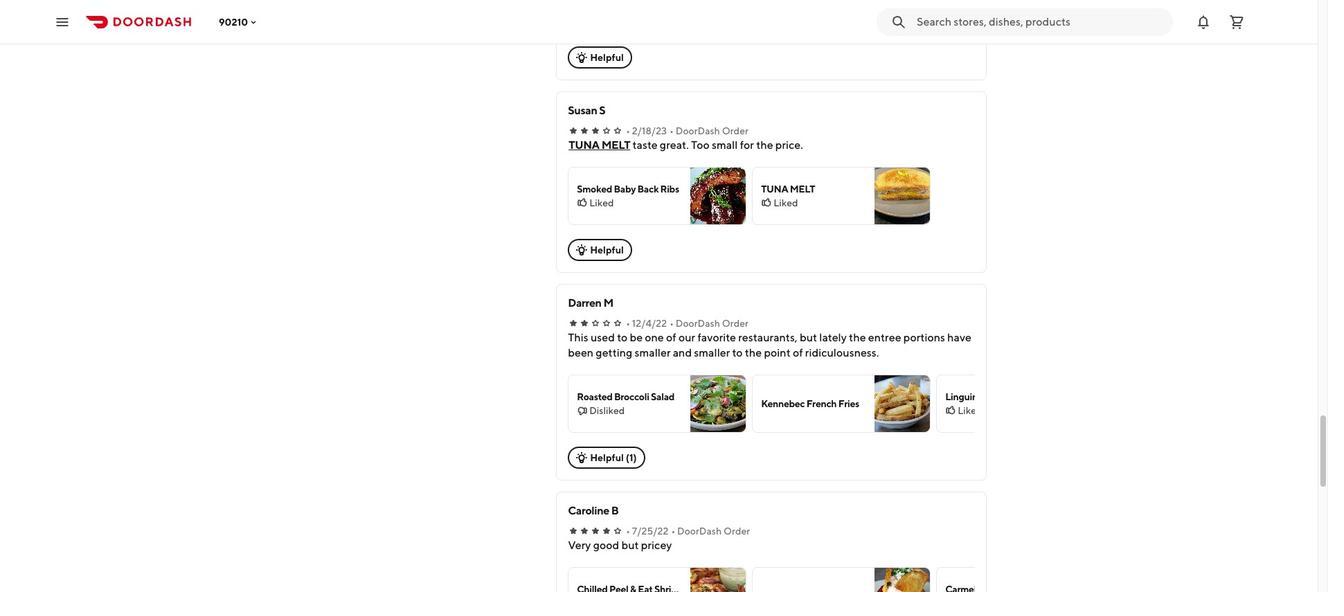 Task type: vqa. For each thing, say whether or not it's contained in the screenshot.
first Helpful from the top
yes



Task type: describe. For each thing, give the bounding box(es) containing it.
helpful (1) button
[[568, 447, 645, 469]]

liked for linguini & clams
[[958, 405, 982, 416]]

s
[[599, 104, 605, 117]]

90210 button
[[219, 16, 259, 27]]

• left 7/25/22
[[626, 526, 630, 537]]

• 7/25/22 • doordash order
[[626, 526, 750, 537]]

0 items, open order cart image
[[1228, 14, 1245, 30]]

liked for tuna melt
[[774, 197, 798, 208]]

• 2/18/23 • doordash order
[[626, 125, 748, 136]]

b
[[611, 504, 619, 517]]

helpful inside button
[[590, 452, 624, 463]]

order for s
[[722, 125, 748, 136]]

ribs
[[660, 183, 679, 195]]

kennebec french fries
[[761, 398, 859, 409]]

clams
[[989, 391, 1016, 402]]

• 12/4/22 • doordash order
[[626, 318, 748, 329]]

liked button
[[936, 0, 1115, 33]]

90210
[[219, 16, 248, 27]]

&
[[982, 391, 988, 402]]

caroline
[[568, 504, 609, 517]]

tuna melt image
[[875, 168, 930, 224]]

roasted broccoli salad
[[577, 391, 674, 402]]

french
[[807, 398, 837, 409]]

linguini
[[945, 391, 980, 402]]

doordash for caroline b
[[677, 526, 722, 537]]

12/4/22
[[632, 318, 667, 329]]

1 vertical spatial tuna melt
[[761, 183, 815, 195]]

doordash for darren m
[[676, 318, 720, 329]]

linguini & clams
[[945, 391, 1016, 402]]

7/25/22
[[632, 526, 668, 537]]

notification bell image
[[1195, 14, 1212, 30]]

liked inside button
[[958, 5, 982, 16]]

kennebec french fries image
[[875, 375, 930, 432]]

susan s
[[568, 104, 605, 117]]



Task type: locate. For each thing, give the bounding box(es) containing it.
1 vertical spatial tuna
[[761, 183, 788, 195]]

melt inside button
[[601, 138, 630, 152]]

helpful up m
[[590, 244, 624, 256]]

liked right smoked baby back ribs image
[[774, 197, 798, 208]]

doordash for susan s
[[676, 125, 720, 136]]

0 vertical spatial helpful
[[590, 52, 624, 63]]

fries
[[838, 398, 859, 409]]

0 horizontal spatial tuna
[[569, 138, 600, 152]]

smoked
[[577, 183, 612, 195]]

susan
[[568, 104, 597, 117]]

2/18/23
[[632, 125, 667, 136]]

1 vertical spatial helpful button
[[568, 239, 632, 261]]

darren
[[568, 296, 601, 310]]

m
[[603, 296, 613, 310]]

• right 7/25/22
[[671, 526, 675, 537]]

• right 2/18/23
[[670, 125, 674, 136]]

0 vertical spatial tuna melt
[[569, 138, 630, 152]]

doordash right 12/4/22
[[676, 318, 720, 329]]

1 vertical spatial melt
[[790, 183, 815, 195]]

1 vertical spatial order
[[722, 318, 748, 329]]

1 helpful from the top
[[590, 52, 624, 63]]

tuna melt
[[569, 138, 630, 152], [761, 183, 815, 195]]

salad
[[651, 391, 674, 402]]

chilled peel & eat shrimp image
[[690, 568, 746, 592]]

0 vertical spatial melt
[[601, 138, 630, 152]]

1 helpful button from the top
[[568, 46, 632, 69]]

doordash right 7/25/22
[[677, 526, 722, 537]]

helpful for 2nd helpful button from the bottom of the page
[[590, 52, 624, 63]]

darren m
[[568, 296, 613, 310]]

liked
[[958, 5, 982, 16], [589, 197, 614, 208], [774, 197, 798, 208], [958, 405, 982, 416]]

lobster roll small image
[[875, 568, 930, 592]]

0 vertical spatial helpful button
[[568, 46, 632, 69]]

2 helpful button from the top
[[568, 239, 632, 261]]

helpful button
[[568, 46, 632, 69], [568, 239, 632, 261]]

1 vertical spatial helpful
[[590, 244, 624, 256]]

helpful up s
[[590, 52, 624, 63]]

doordash right 2/18/23
[[676, 125, 720, 136]]

(1)
[[626, 452, 637, 463]]

back
[[637, 183, 659, 195]]

helpful button up s
[[568, 46, 632, 69]]

order
[[722, 125, 748, 136], [722, 318, 748, 329], [724, 526, 750, 537]]

0 vertical spatial tuna
[[569, 138, 600, 152]]

baby
[[614, 183, 636, 195]]

0 vertical spatial doordash
[[676, 125, 720, 136]]

0 horizontal spatial melt
[[601, 138, 630, 152]]

2 vertical spatial order
[[724, 526, 750, 537]]

1 vertical spatial doordash
[[676, 318, 720, 329]]

order for m
[[722, 318, 748, 329]]

• right 12/4/22
[[670, 318, 674, 329]]

disliked
[[589, 405, 625, 416]]

tuna right smoked baby back ribs image
[[761, 183, 788, 195]]

helpful
[[590, 52, 624, 63], [590, 244, 624, 256], [590, 452, 624, 463]]

tuna down "susan"
[[569, 138, 600, 152]]

liked right 'mexican sprite' image
[[958, 5, 982, 16]]

roasted
[[577, 391, 612, 402]]

Store search: begin typing to search for stores available on DoorDash text field
[[917, 14, 1165, 29]]

smoked baby back ribs image
[[690, 168, 746, 224]]

• left 2/18/23
[[626, 125, 630, 136]]

helpful button up m
[[568, 239, 632, 261]]

kennebec french fries button
[[752, 375, 931, 433]]

tuna
[[569, 138, 600, 152], [761, 183, 788, 195]]

smoked baby back ribs
[[577, 183, 679, 195]]

helpful (1)
[[590, 452, 637, 463]]

broccoli
[[614, 391, 649, 402]]

3 helpful from the top
[[590, 452, 624, 463]]

roasted broccoli salad image
[[690, 375, 746, 432]]

2 vertical spatial doordash
[[677, 526, 722, 537]]

2 vertical spatial helpful
[[590, 452, 624, 463]]

1 horizontal spatial melt
[[790, 183, 815, 195]]

liked down smoked
[[589, 197, 614, 208]]

• left 12/4/22
[[626, 318, 630, 329]]

0 horizontal spatial tuna melt
[[569, 138, 630, 152]]

0 vertical spatial order
[[722, 125, 748, 136]]

open menu image
[[54, 14, 71, 30]]

helpful left (1)
[[590, 452, 624, 463]]

liked down linguini at the bottom right
[[958, 405, 982, 416]]

kennebec
[[761, 398, 805, 409]]

1 horizontal spatial tuna melt
[[761, 183, 815, 195]]

2 helpful from the top
[[590, 244, 624, 256]]

mexican sprite image
[[875, 0, 930, 32]]

helpful for 1st helpful button from the bottom of the page
[[590, 244, 624, 256]]

tuna inside button
[[569, 138, 600, 152]]

1 horizontal spatial tuna
[[761, 183, 788, 195]]

•
[[626, 125, 630, 136], [670, 125, 674, 136], [626, 318, 630, 329], [670, 318, 674, 329], [626, 526, 630, 537], [671, 526, 675, 537]]

melt
[[601, 138, 630, 152], [790, 183, 815, 195]]

liked for smoked baby back ribs
[[589, 197, 614, 208]]

order for b
[[724, 526, 750, 537]]

tuna melt button
[[569, 138, 630, 153]]

doordash
[[676, 125, 720, 136], [676, 318, 720, 329], [677, 526, 722, 537]]

caroline b
[[568, 504, 619, 517]]



